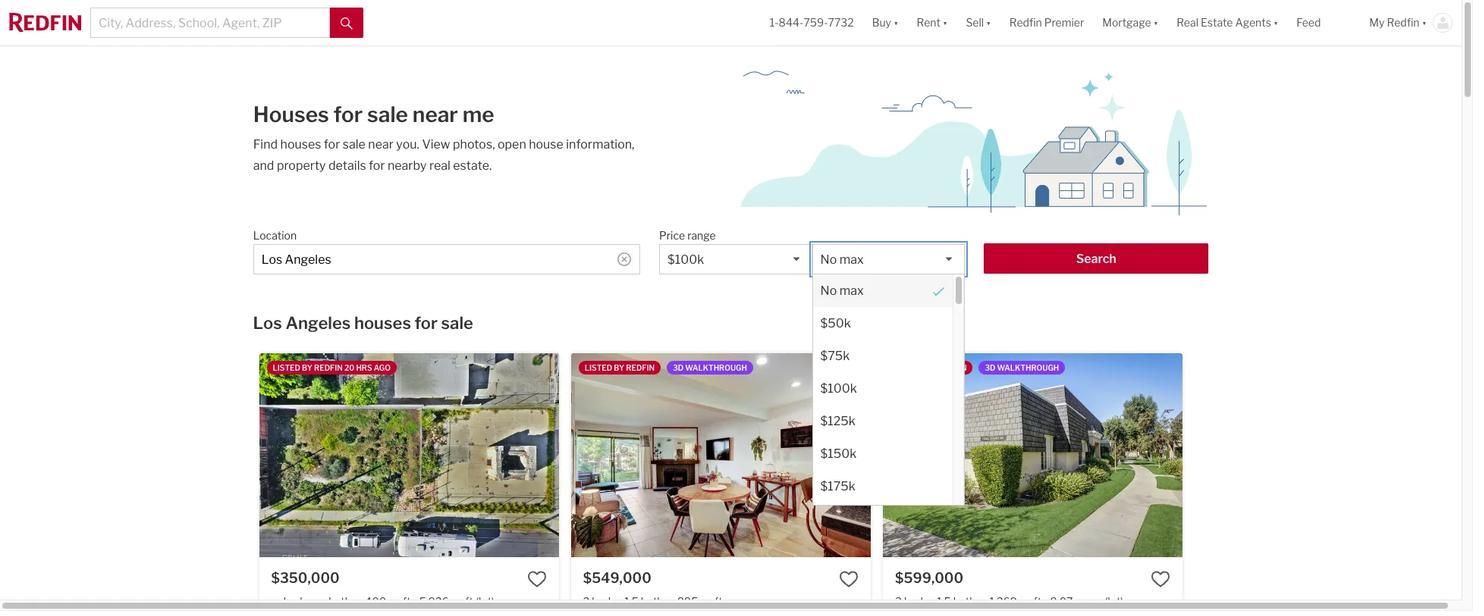 Task type: locate. For each thing, give the bounding box(es) containing it.
max up no max element
[[840, 253, 864, 267]]

location
[[253, 229, 297, 242]]

sq right the 1,269
[[1020, 595, 1031, 608]]

1.5
[[625, 595, 639, 608], [937, 595, 951, 608]]

3 favorite button image from the left
[[1151, 569, 1171, 589]]

you.
[[396, 137, 419, 152]]

1,269 sq ft
[[990, 595, 1042, 608]]

1 horizontal spatial near
[[413, 102, 458, 127]]

2 horizontal spatial favorite button image
[[1151, 569, 1171, 589]]

1 sq from the left
[[389, 595, 401, 608]]

0 horizontal spatial (lot)
[[476, 595, 495, 608]]

sq
[[389, 595, 401, 608], [451, 595, 463, 608], [701, 595, 712, 608], [1020, 595, 1031, 608]]

1 horizontal spatial 3d
[[985, 363, 996, 372]]

beds for $549,000
[[592, 595, 616, 608]]

no
[[820, 253, 837, 267], [820, 284, 837, 298]]

sq for $599,000
[[1020, 595, 1031, 608]]

▾ right sell
[[986, 16, 991, 29]]

— for — beds
[[271, 595, 281, 608]]

search
[[1076, 252, 1116, 266]]

▾ right the agents
[[1274, 16, 1279, 29]]

1 horizontal spatial baths
[[641, 595, 669, 608]]

2 listed by redfin from the left
[[897, 363, 967, 372]]

ft left 8.07
[[1034, 595, 1042, 608]]

(lot) right 5,926
[[476, 595, 495, 608]]

2 1.5 baths from the left
[[937, 595, 981, 608]]

walkthrough for $549,000
[[685, 363, 747, 372]]

$100k down price range
[[668, 253, 704, 267]]

2 horizontal spatial baths
[[953, 595, 981, 608]]

ft for $350,000
[[403, 595, 411, 608]]

1 vertical spatial sale
[[343, 137, 366, 152]]

max
[[840, 253, 864, 267], [840, 284, 864, 298]]

1 3d from the left
[[673, 363, 684, 372]]

(lot) right acres
[[1105, 595, 1124, 608]]

City, Address, School, Agent, ZIP search field
[[90, 8, 330, 38], [253, 244, 640, 275]]

for
[[333, 102, 363, 127], [324, 137, 340, 152], [369, 159, 385, 173], [415, 313, 438, 333]]

▾ for sell ▾
[[986, 16, 991, 29]]

1 vertical spatial near
[[368, 137, 394, 152]]

1 horizontal spatial walkthrough
[[997, 363, 1059, 372]]

listed
[[273, 363, 300, 372], [585, 363, 612, 372], [897, 363, 924, 372]]

1.5 for $549,000
[[625, 595, 639, 608]]

1 horizontal spatial 1.5 baths
[[937, 595, 981, 608]]

▾ for rent ▾
[[943, 16, 948, 29]]

▾ right mortgage at top right
[[1154, 16, 1159, 29]]

2 3d from the left
[[985, 363, 996, 372]]

0 horizontal spatial 3d walkthrough
[[673, 363, 747, 372]]

▾ right the rent
[[943, 16, 948, 29]]

0 horizontal spatial walkthrough
[[685, 363, 747, 372]]

1 redfin from the left
[[1009, 16, 1042, 29]]

houses up property
[[280, 137, 321, 152]]

—
[[271, 595, 281, 608], [316, 595, 326, 608]]

3d walkthrough
[[673, 363, 747, 372], [985, 363, 1059, 372]]

listed by redfin 20 hrs ago
[[273, 363, 391, 372]]

max up '$50k'
[[840, 284, 864, 298]]

2 horizontal spatial redfin
[[938, 363, 967, 372]]

0 horizontal spatial by
[[302, 363, 313, 372]]

baths for $599,000
[[953, 595, 981, 608]]

buy ▾ button
[[863, 0, 908, 46]]

1 horizontal spatial —
[[316, 595, 326, 608]]

2 favorite button image from the left
[[839, 569, 859, 589]]

view photos, open house information, and property details for nearby real estate.
[[253, 137, 635, 173]]

no max up no max element
[[820, 253, 864, 267]]

1 horizontal spatial 3d walkthrough
[[985, 363, 1059, 372]]

sale
[[367, 102, 408, 127], [343, 137, 366, 152], [441, 313, 473, 333]]

houses
[[253, 102, 329, 127]]

near
[[413, 102, 458, 127], [368, 137, 394, 152]]

find
[[253, 137, 278, 152]]

$175k
[[820, 479, 856, 494]]

0 horizontal spatial beds
[[284, 595, 308, 608]]

photo of 561 e opp st, wilmington, ca 90744 image
[[259, 354, 559, 557], [559, 354, 859, 557]]

4 ▾ from the left
[[1154, 16, 1159, 29]]

1.5 down '$549,000'
[[625, 595, 639, 608]]

feed button
[[1288, 0, 1360, 46]]

sq right 5,926
[[451, 595, 463, 608]]

1 horizontal spatial beds
[[592, 595, 616, 608]]

1 1.5 baths from the left
[[625, 595, 669, 608]]

1 horizontal spatial (lot)
[[1105, 595, 1124, 608]]

1 listed from the left
[[273, 363, 300, 372]]

2 horizontal spatial listed
[[897, 363, 924, 372]]

1 favorite button checkbox from the left
[[527, 569, 547, 589]]

2 by from the left
[[614, 363, 625, 372]]

0 horizontal spatial near
[[368, 137, 394, 152]]

favorite button image
[[527, 569, 547, 589], [839, 569, 859, 589], [1151, 569, 1171, 589]]

1 horizontal spatial 1.5
[[937, 595, 951, 608]]

3 ▾ from the left
[[986, 16, 991, 29]]

by for $549,000
[[614, 363, 625, 372]]

▾ right the 'buy'
[[894, 16, 899, 29]]

1.5 down $599,000
[[937, 595, 951, 608]]

near up "view" on the left of the page
[[413, 102, 458, 127]]

baths left the 1,269
[[953, 595, 981, 608]]

3d walkthrough for $549,000
[[673, 363, 747, 372]]

3 by from the left
[[926, 363, 937, 372]]

rent ▾
[[917, 16, 948, 29]]

0 vertical spatial no
[[820, 253, 837, 267]]

redfin for $549,000
[[626, 363, 655, 372]]

1 horizontal spatial favorite button checkbox
[[839, 569, 859, 589]]

2 vertical spatial sale
[[441, 313, 473, 333]]

2 baths from the left
[[641, 595, 669, 608]]

redfin
[[314, 363, 343, 372], [626, 363, 655, 372], [938, 363, 967, 372]]

1.5 baths down '$549,000'
[[625, 595, 669, 608]]

2 — from the left
[[316, 595, 326, 608]]

sq right "895"
[[701, 595, 712, 608]]

3 beds from the left
[[904, 595, 929, 608]]

2 redfin from the left
[[626, 363, 655, 372]]

2 horizontal spatial sale
[[441, 313, 473, 333]]

0 horizontal spatial $100k
[[668, 253, 704, 267]]

1 redfin from the left
[[314, 363, 343, 372]]

by for $599,000
[[926, 363, 937, 372]]

1.5 baths down $599,000
[[937, 595, 981, 608]]

▾
[[894, 16, 899, 29], [943, 16, 948, 29], [986, 16, 991, 29], [1154, 16, 1159, 29], [1274, 16, 1279, 29], [1422, 16, 1427, 29]]

redfin
[[1009, 16, 1042, 29], [1387, 16, 1420, 29]]

0 horizontal spatial listed
[[273, 363, 300, 372]]

0 horizontal spatial 3d
[[673, 363, 684, 372]]

beds for $599,000
[[904, 595, 929, 608]]

2 (lot) from the left
[[1105, 595, 1124, 608]]

1 horizontal spatial listed by redfin
[[897, 363, 967, 372]]

0 horizontal spatial baths
[[329, 595, 357, 608]]

real estate agents ▾ link
[[1177, 0, 1279, 46]]

price range
[[659, 229, 716, 242]]

ft right 5,926
[[465, 595, 473, 608]]

2 no max from the top
[[820, 284, 864, 298]]

2 horizontal spatial beds
[[904, 595, 929, 608]]

by
[[302, 363, 313, 372], [614, 363, 625, 372], [926, 363, 937, 372]]

2 walkthrough from the left
[[997, 363, 1059, 372]]

0 horizontal spatial redfin
[[314, 363, 343, 372]]

list box
[[812, 244, 965, 536]]

near left you.
[[368, 137, 394, 152]]

1 ▾ from the left
[[894, 16, 899, 29]]

1 horizontal spatial sale
[[367, 102, 408, 127]]

0 horizontal spatial listed by redfin
[[585, 363, 655, 372]]

walkthrough
[[685, 363, 747, 372], [997, 363, 1059, 372]]

buy ▾
[[872, 16, 899, 29]]

sq right the 400
[[389, 595, 401, 608]]

baths left "895"
[[641, 595, 669, 608]]

2 horizontal spatial by
[[926, 363, 937, 372]]

redfin left premier
[[1009, 16, 1042, 29]]

1 photo of 5720 owensmouth ave #163, woodland hills, ca 91367 image from the left
[[571, 354, 871, 557]]

redfin premier
[[1009, 16, 1084, 29]]

1 vertical spatial max
[[840, 284, 864, 298]]

4 sq from the left
[[1020, 595, 1031, 608]]

2 photo of 5720 owensmouth ave #163, woodland hills, ca 91367 image from the left
[[871, 354, 1171, 557]]

0 vertical spatial no max
[[820, 253, 864, 267]]

3 beds
[[895, 595, 929, 608]]

1 — from the left
[[271, 595, 281, 608]]

2 listed from the left
[[585, 363, 612, 372]]

0 vertical spatial houses
[[280, 137, 321, 152]]

5 ▾ from the left
[[1274, 16, 1279, 29]]

favorite button image for $599,000
[[1151, 569, 1171, 589]]

beds right 3
[[904, 595, 929, 608]]

1 horizontal spatial by
[[614, 363, 625, 372]]

houses up ago
[[354, 313, 411, 333]]

baths
[[329, 595, 357, 608], [641, 595, 669, 608], [953, 595, 981, 608]]

no up '$50k'
[[820, 284, 837, 298]]

rent
[[917, 16, 941, 29]]

favorite button checkbox
[[527, 569, 547, 589], [839, 569, 859, 589]]

beds
[[284, 595, 308, 608], [592, 595, 616, 608], [904, 595, 929, 608]]

price
[[659, 229, 685, 242]]

2 max from the top
[[840, 284, 864, 298]]

0 vertical spatial sale
[[367, 102, 408, 127]]

1 listed by redfin from the left
[[585, 363, 655, 372]]

beds down the $350,000
[[284, 595, 308, 608]]

1 vertical spatial $100k
[[820, 382, 857, 396]]

listed for $599,000
[[897, 363, 924, 372]]

ft right "895"
[[715, 595, 723, 608]]

1 horizontal spatial redfin
[[626, 363, 655, 372]]

houses
[[280, 137, 321, 152], [354, 313, 411, 333]]

3 sq from the left
[[701, 595, 712, 608]]

no up no max element
[[820, 253, 837, 267]]

photo of 5720 owensmouth ave #163, woodland hills, ca 91367 image
[[571, 354, 871, 557], [871, 354, 1171, 557]]

20
[[344, 363, 355, 372]]

2
[[583, 595, 590, 608]]

1-844-759-7732 link
[[770, 16, 854, 29]]

(lot)
[[476, 595, 495, 608], [1105, 595, 1124, 608]]

0 horizontal spatial —
[[271, 595, 281, 608]]

3 listed from the left
[[897, 363, 924, 372]]

property
[[277, 159, 326, 173]]

listed by redfin
[[585, 363, 655, 372], [897, 363, 967, 372]]

redfin right my
[[1387, 16, 1420, 29]]

1 by from the left
[[302, 363, 313, 372]]

ft for $599,000
[[1034, 595, 1042, 608]]

1 horizontal spatial redfin
[[1387, 16, 1420, 29]]

0 horizontal spatial 1.5
[[625, 595, 639, 608]]

2 favorite button checkbox from the left
[[839, 569, 859, 589]]

3 redfin from the left
[[938, 363, 967, 372]]

photo of 19242 hamlin st #3, reseda, ca 91335 image
[[883, 354, 1183, 557], [1183, 354, 1473, 557]]

$599,000
[[895, 570, 963, 586]]

1 horizontal spatial listed
[[585, 363, 612, 372]]

2 photo of 19242 hamlin st #3, reseda, ca 91335 image from the left
[[1183, 354, 1473, 557]]

premier
[[1044, 16, 1084, 29]]

sell ▾ button
[[957, 0, 1000, 46]]

redfin inside button
[[1009, 16, 1042, 29]]

1 horizontal spatial favorite button image
[[839, 569, 859, 589]]

beds right 2
[[592, 595, 616, 608]]

baths left the 400
[[329, 595, 357, 608]]

1 vertical spatial no max
[[820, 284, 864, 298]]

1 walkthrough from the left
[[685, 363, 747, 372]]

photos,
[[453, 137, 495, 152]]

1.5 baths
[[625, 595, 669, 608], [937, 595, 981, 608]]

0 horizontal spatial 1.5 baths
[[625, 595, 669, 608]]

$100k up $125k
[[820, 382, 857, 396]]

redfin for $350,000
[[314, 363, 343, 372]]

0 horizontal spatial redfin
[[1009, 16, 1042, 29]]

real estate agents ▾
[[1177, 16, 1279, 29]]

0 horizontal spatial favorite button image
[[527, 569, 547, 589]]

dialog
[[812, 274, 965, 536]]

2 beds from the left
[[592, 595, 616, 608]]

no max up '$50k'
[[820, 284, 864, 298]]

view
[[422, 137, 450, 152]]

favorite button image for $549,000
[[839, 569, 859, 589]]

1 horizontal spatial $100k
[[820, 382, 857, 396]]

0 vertical spatial max
[[840, 253, 864, 267]]

▾ right my
[[1422, 16, 1427, 29]]

2 redfin from the left
[[1387, 16, 1420, 29]]

1 ft from the left
[[403, 595, 411, 608]]

2 ft from the left
[[465, 595, 473, 608]]

1 vertical spatial city, address, school, agent, zip search field
[[253, 244, 640, 275]]

2 1.5 from the left
[[937, 595, 951, 608]]

sell ▾ button
[[966, 0, 991, 46]]

ft
[[403, 595, 411, 608], [465, 595, 473, 608], [715, 595, 723, 608], [1034, 595, 1042, 608]]

1 max from the top
[[840, 253, 864, 267]]

ft left 5,926
[[403, 595, 411, 608]]

2 ▾ from the left
[[943, 16, 948, 29]]

0 horizontal spatial favorite button checkbox
[[527, 569, 547, 589]]

1 favorite button image from the left
[[527, 569, 547, 589]]

1 vertical spatial houses
[[354, 313, 411, 333]]

1 3d walkthrough from the left
[[673, 363, 747, 372]]

favorite button checkbox
[[1151, 569, 1171, 589]]

3 baths from the left
[[953, 595, 981, 608]]

3 ft from the left
[[715, 595, 723, 608]]

dialog containing no max
[[812, 274, 965, 536]]

4 ft from the left
[[1034, 595, 1042, 608]]

real
[[429, 159, 450, 173]]

favorite button checkbox for $350,000
[[527, 569, 547, 589]]

1 vertical spatial no
[[820, 284, 837, 298]]

1 no max from the top
[[820, 253, 864, 267]]

2 3d walkthrough from the left
[[985, 363, 1059, 372]]

listed for $549,000
[[585, 363, 612, 372]]

no max
[[820, 253, 864, 267], [820, 284, 864, 298]]

1 1.5 from the left
[[625, 595, 639, 608]]



Task type: describe. For each thing, give the bounding box(es) containing it.
los angeles houses for sale
[[253, 313, 473, 333]]

ago
[[374, 363, 391, 372]]

895
[[677, 595, 698, 608]]

clear input button
[[617, 253, 631, 266]]

redfin for $599,000
[[938, 363, 967, 372]]

6 ▾ from the left
[[1422, 16, 1427, 29]]

buy ▾ button
[[872, 0, 899, 46]]

house
[[529, 137, 564, 152]]

1.5 for $599,000
[[937, 595, 951, 608]]

rent ▾ button
[[908, 0, 957, 46]]

open
[[498, 137, 526, 152]]

feed
[[1297, 16, 1321, 29]]

3d for $599,000
[[985, 363, 996, 372]]

1.5 baths for $549,000
[[625, 595, 669, 608]]

listed by redfin for $549,000
[[585, 363, 655, 372]]

hrs
[[356, 363, 372, 372]]

5,926 sq ft (lot)
[[419, 595, 495, 608]]

mortgage
[[1102, 16, 1151, 29]]

baths for $549,000
[[641, 595, 669, 608]]

3
[[895, 595, 902, 608]]

me
[[463, 102, 494, 127]]

$200k image
[[813, 503, 953, 536]]

angeles
[[286, 313, 351, 333]]

search input image
[[617, 253, 631, 266]]

1 (lot) from the left
[[476, 595, 495, 608]]

listed by redfin for $599,000
[[897, 363, 967, 372]]

2 beds
[[583, 595, 616, 608]]

895 sq ft
[[677, 595, 723, 608]]

and
[[253, 159, 274, 173]]

my
[[1370, 16, 1385, 29]]

mortgage ▾ button
[[1093, 0, 1168, 46]]

1-844-759-7732
[[770, 16, 854, 29]]

1 beds from the left
[[284, 595, 308, 608]]

acres
[[1075, 595, 1102, 608]]

favorite button image for $350,000
[[527, 569, 547, 589]]

real
[[1177, 16, 1199, 29]]

1 baths from the left
[[329, 595, 357, 608]]

8.07 acres (lot)
[[1050, 595, 1124, 608]]

7732
[[828, 16, 854, 29]]

buy
[[872, 16, 891, 29]]

walkthrough for $599,000
[[997, 363, 1059, 372]]

0 vertical spatial city, address, school, agent, zip search field
[[90, 8, 330, 38]]

details
[[328, 159, 366, 173]]

2 sq from the left
[[451, 595, 463, 608]]

1 photo of 561 e opp st, wilmington, ca 90744 image from the left
[[259, 354, 559, 557]]

search button
[[984, 243, 1209, 274]]

sq for $549,000
[[701, 595, 712, 608]]

0 horizontal spatial sale
[[343, 137, 366, 152]]

3d for $549,000
[[673, 363, 684, 372]]

0 vertical spatial near
[[413, 102, 458, 127]]

$350,000
[[271, 570, 340, 586]]

1 photo of 19242 hamlin st #3, reseda, ca 91335 image from the left
[[883, 354, 1183, 557]]

400
[[365, 595, 386, 608]]

0 horizontal spatial houses
[[280, 137, 321, 152]]

nearby
[[388, 159, 427, 173]]

1,269
[[990, 595, 1017, 608]]

▾ for buy ▾
[[894, 16, 899, 29]]

400 sq ft
[[365, 595, 411, 608]]

estate
[[1201, 16, 1233, 29]]

favorite button checkbox for $549,000
[[839, 569, 859, 589]]

$125k
[[820, 414, 856, 429]]

1 horizontal spatial houses
[[354, 313, 411, 333]]

1.5 baths for $599,000
[[937, 595, 981, 608]]

mortgage ▾ button
[[1102, 0, 1159, 46]]

sq for $350,000
[[389, 595, 401, 608]]

mortgage ▾
[[1102, 16, 1159, 29]]

sell
[[966, 16, 984, 29]]

▾ for mortgage ▾
[[1154, 16, 1159, 29]]

— for — baths
[[316, 595, 326, 608]]

range
[[687, 229, 716, 242]]

8.07
[[1050, 595, 1073, 608]]

$549,000
[[583, 570, 651, 586]]

$75k
[[820, 349, 850, 363]]

find houses for sale near you.
[[253, 137, 422, 152]]

1 no from the top
[[820, 253, 837, 267]]

list box containing no max
[[812, 244, 965, 536]]

2 photo of 561 e opp st, wilmington, ca 90744 image from the left
[[559, 354, 859, 557]]

estate.
[[453, 159, 492, 173]]

agents
[[1235, 16, 1271, 29]]

redfin premier button
[[1000, 0, 1093, 46]]

sell ▾
[[966, 16, 991, 29]]

real estate agents ▾ button
[[1168, 0, 1288, 46]]

$150k
[[820, 447, 857, 461]]

3d walkthrough for $599,000
[[985, 363, 1059, 372]]

— baths
[[316, 595, 357, 608]]

1-
[[770, 16, 779, 29]]

los
[[253, 313, 282, 333]]

rent ▾ button
[[917, 0, 948, 46]]

submit search image
[[341, 17, 353, 29]]

no max element
[[813, 275, 953, 307]]

$100k inside list box
[[820, 382, 857, 396]]

my redfin ▾
[[1370, 16, 1427, 29]]

844-
[[779, 16, 804, 29]]

$50k
[[820, 316, 851, 331]]

by for $350,000
[[302, 363, 313, 372]]

information,
[[566, 137, 635, 152]]

5,926
[[419, 595, 449, 608]]

— beds
[[271, 595, 308, 608]]

ft for $549,000
[[715, 595, 723, 608]]

0 vertical spatial $100k
[[668, 253, 704, 267]]

2 no from the top
[[820, 284, 837, 298]]

for inside view photos, open house information, and property details for nearby real estate.
[[369, 159, 385, 173]]

listed for $350,000
[[273, 363, 300, 372]]

houses for sale near me
[[253, 102, 494, 127]]

▾ inside dropdown button
[[1274, 16, 1279, 29]]

759-
[[804, 16, 828, 29]]



Task type: vqa. For each thing, say whether or not it's contained in the screenshot.
3rd baths from left
yes



